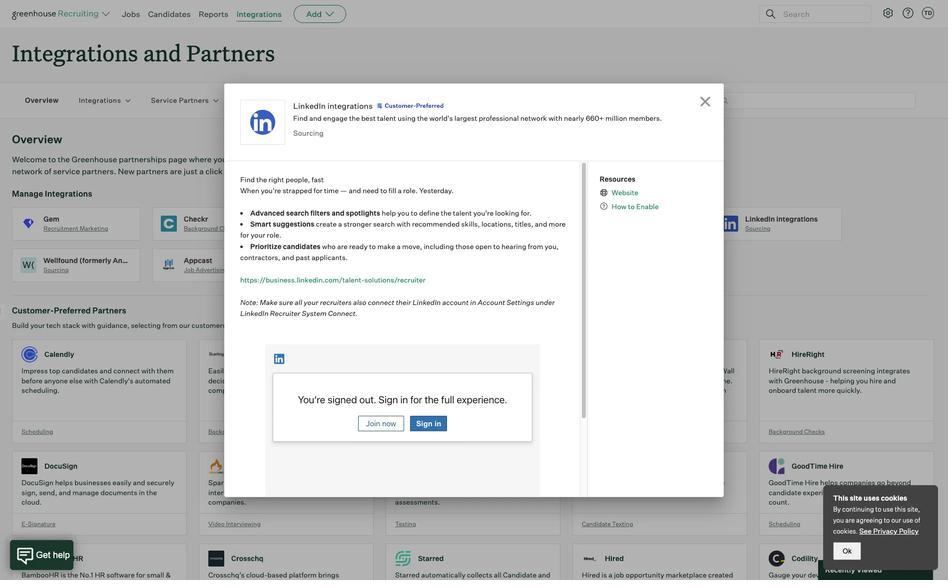 Task type: vqa. For each thing, say whether or not it's contained in the screenshot.


Task type: locate. For each thing, give the bounding box(es) containing it.
of down 'decisions' in the bottom of the page
[[465, 489, 471, 497]]

talent down background
[[798, 386, 817, 395]]

combine
[[582, 386, 612, 395]]

hire inside goodtime hire helps companies go beyond candidate experience and make every interview count.
[[805, 479, 819, 487]]

hireright for hireright
[[792, 351, 825, 359]]

automatically left collects
[[421, 571, 466, 580]]

candidate right collects
[[503, 571, 537, 580]]

stronger
[[344, 220, 372, 228]]

send,
[[39, 489, 57, 497]]

scheduling for goodtime hire helps companies go beyond candidate experience and make every interview count.
[[769, 521, 801, 528]]

1 vertical spatial greenhouse
[[627, 367, 666, 375]]

1 vertical spatial recruitment
[[582, 428, 617, 436]]

service
[[53, 167, 80, 177]]

checks for hireright background screening integrates with greenhouse - helping you hire and onboard talent more quickly.
[[805, 428, 825, 436]]

a inside make better talent decisions with a comprehensive suite of scientifically validated assessments.
[[505, 479, 509, 487]]

hire inside spark hire is a simple and affordable video interviewing platform used by 4,000+ companies.
[[229, 479, 243, 487]]

scheduling down count.
[[769, 521, 801, 528]]

ok
[[843, 548, 852, 556]]

1 screening from the left
[[257, 367, 290, 375]]

think
[[582, 406, 601, 414]]

role. down smart suggestions
[[267, 231, 282, 240]]

customer- up build
[[12, 306, 54, 316]]

2 experience from the left
[[803, 489, 839, 497]]

1 vertical spatial automated
[[615, 396, 650, 405]]

experience up by
[[803, 489, 839, 497]]

search down help
[[373, 220, 395, 228]]

from
[[528, 242, 543, 251], [162, 321, 178, 330], [344, 367, 360, 375]]

search
[[286, 209, 309, 217], [373, 220, 395, 228]]

partners
[[353, 155, 385, 165], [136, 167, 168, 177]]

0 horizontal spatial candidate
[[503, 571, 537, 580]]

bamboohr up no.1
[[44, 555, 83, 563]]

make
[[378, 242, 395, 251], [855, 489, 873, 497]]

with up the scientifically
[[489, 479, 503, 487]]

1 vertical spatial docusign
[[21, 479, 54, 487]]

450+
[[288, 155, 309, 165]]

a right fill
[[398, 186, 402, 195]]

hire for goodtime hire helps companies go beyond candidate experience and make every interview count.
[[805, 479, 819, 487]]

1 horizontal spatial all
[[494, 571, 502, 580]]

1 vertical spatial candidate
[[503, 571, 537, 580]]

0 horizontal spatial preferred
[[54, 306, 91, 316]]

our
[[274, 155, 286, 165], [403, 155, 415, 165], [179, 321, 190, 330], [892, 517, 902, 525]]

scheduling down scheduling.
[[21, 428, 53, 436]]

(formerly
[[79, 256, 111, 265]]

of inside by continuing to use this site, you are agreeing to our use of cookies.
[[915, 517, 921, 525]]

hire up companies
[[829, 463, 844, 471]]

cloud-
[[246, 571, 268, 580]]

your left "tech"
[[30, 321, 45, 330]]

2 background checks from the left
[[769, 428, 825, 436]]

you're down right
[[261, 186, 281, 195]]

candidates up deep
[[478, 367, 514, 375]]

goodtime inside goodtime hire helps companies go beyond candidate experience and make every interview count.
[[769, 479, 804, 487]]

role. right fill
[[403, 186, 418, 195]]

is inside bamboohr is the no.1 hr software for small &
[[61, 571, 66, 580]]

greenhouse inside the unleash your greenhouse data with talentwall and see what's really going on in your pipeline. combine visual candidate management with beautiful, automated analytics dashboards. think kanban for recruiting!
[[627, 367, 666, 375]]

hireright up background
[[792, 351, 825, 359]]

0 vertical spatial make
[[378, 242, 395, 251]]

in inside make sure all your recruiters also connect their linkedin account in account settings under linkedin recruiter system connect.
[[470, 298, 476, 307]]

with left nearly
[[549, 114, 563, 122]]

1 vertical spatial &
[[166, 571, 171, 580]]

0 horizontal spatial you're
[[261, 186, 281, 195]]

background checks up goodtime hire
[[769, 428, 825, 436]]

no.1
[[80, 571, 93, 580]]

0 vertical spatial docusign
[[44, 463, 78, 471]]

sourcing
[[293, 129, 324, 138], [324, 225, 350, 232], [746, 225, 771, 232], [43, 266, 69, 274], [395, 428, 421, 436]]

your inside create a stronger search with recommended skills, locations, titles, and more for your role.
[[251, 231, 265, 240]]

bamboohr inside bamboohr is the no.1 hr software for small &
[[21, 571, 59, 580]]

are right who
[[337, 242, 348, 251]]

1 horizontal spatial checks
[[244, 428, 265, 436]]

of down site,
[[915, 517, 921, 525]]

bamboohr left no.1
[[21, 571, 59, 580]]

1 helps from the left
[[55, 479, 73, 487]]

1 horizontal spatial make
[[855, 489, 873, 497]]

connect inside make sure all your recruiters also connect their linkedin account in account settings under linkedin recruiter system connect.
[[368, 298, 395, 307]]

codility
[[792, 555, 818, 563]]

more up you, in the top right of the page
[[549, 220, 566, 228]]

you
[[213, 155, 227, 165], [398, 209, 410, 217], [857, 377, 869, 385], [834, 517, 844, 525]]

advertising
[[196, 266, 228, 274]]

hired for hired
[[605, 555, 624, 563]]

1 vertical spatial manage
[[73, 489, 99, 497]]

in down automate
[[654, 489, 660, 497]]

1 horizontal spatial more
[[819, 386, 836, 395]]

the up recommended
[[441, 209, 452, 217]]

1 vertical spatial all
[[494, 571, 502, 580]]

make down companies
[[855, 489, 873, 497]]

greenhouse up the partners.
[[72, 155, 117, 165]]

integrations.
[[273, 321, 314, 330]]

1 vertical spatial connect
[[113, 367, 140, 375]]

video
[[329, 479, 347, 487]]

1 horizontal spatial from
[[344, 367, 360, 375]]

with
[[549, 114, 563, 122], [397, 220, 411, 228], [82, 321, 96, 330], [141, 367, 155, 375], [685, 367, 699, 375], [84, 377, 98, 385], [273, 377, 287, 385], [441, 377, 455, 385], [769, 377, 783, 385], [713, 386, 727, 395], [489, 479, 503, 487]]

you right help
[[398, 209, 410, 217]]

is inside hired is a job opportunity marketplace created
[[602, 571, 607, 580]]

for left small
[[136, 571, 145, 580]]

are down page
[[170, 167, 182, 177]]

you left hire
[[857, 377, 869, 385]]

1 vertical spatial use
[[903, 517, 914, 525]]

0 horizontal spatial connect
[[113, 367, 140, 375]]

1 horizontal spatial automated
[[615, 396, 650, 405]]

1 horizontal spatial recruitment
[[582, 428, 617, 436]]

1 horizontal spatial integrations link
[[237, 9, 282, 19]]

open
[[476, 242, 492, 251]]

make for better
[[395, 479, 413, 487]]

1 horizontal spatial use
[[903, 517, 914, 525]]

the left no.1
[[68, 571, 78, 580]]

integration
[[310, 155, 352, 165]]

screening for hire
[[843, 367, 876, 375]]

goodtime up count.
[[769, 479, 804, 487]]

partners down reports link
[[187, 38, 275, 67]]

developer
[[808, 571, 841, 580]]

2 vertical spatial scheduling
[[769, 521, 801, 528]]

connect right the 'also'
[[368, 298, 395, 307]]

integrates
[[877, 367, 911, 375]]

0 horizontal spatial recruitment
[[43, 225, 78, 232]]

candidate down really
[[634, 386, 666, 395]]

screening inside easily manage screening and onboarding from decision to day one with greater efficiency and compliance.
[[257, 367, 290, 375]]

preferred up world's
[[416, 102, 444, 109]]

integrations for linkedin integrations sourcing
[[777, 215, 818, 223]]

checkr
[[184, 215, 208, 223]]

1 vertical spatial role.
[[267, 231, 282, 240]]

and inside create a stronger search with recommended skills, locations, titles, and more for your role.
[[535, 220, 548, 228]]

candidate
[[582, 521, 611, 528], [503, 571, 537, 580]]

0 vertical spatial role.
[[403, 186, 418, 195]]

automated down them
[[135, 377, 171, 385]]

a up greenhouse.
[[683, 479, 686, 487]]

make inside make better talent decisions with a comprehensive suite of scientifically validated assessments.
[[395, 479, 413, 487]]

1 horizontal spatial platform
[[289, 571, 317, 580]]

most
[[228, 321, 244, 330]]

visual
[[613, 386, 632, 395]]

automatically inside source, screen, and rank candidates automatically with power of deep learning ai
[[395, 377, 440, 385]]

1 vertical spatial customer-
[[12, 306, 54, 316]]

0 horizontal spatial integrations link
[[79, 96, 121, 105]]

you inside welcome to the greenhouse partnerships page where you can explore our 450+ integration partners and our network of service partners. new partners are just a click away.
[[213, 155, 227, 165]]

0 vertical spatial partners
[[187, 38, 275, 67]]

you down by
[[834, 517, 844, 525]]

spark inside spark hire is a simple and affordable video interviewing platform used by 4,000+ companies.
[[208, 479, 228, 487]]

0 horizontal spatial manage
[[73, 489, 99, 497]]

0 vertical spatial all
[[295, 298, 302, 307]]

candidates up past
[[283, 242, 321, 251]]

1 horizontal spatial are
[[337, 242, 348, 251]]

0 vertical spatial connect
[[368, 298, 395, 307]]

search inside create a stronger search with recommended skills, locations, titles, and more for your role.
[[373, 220, 395, 228]]

0 vertical spatial use
[[883, 506, 894, 514]]

securely
[[147, 479, 174, 487]]

0 vertical spatial spark
[[231, 463, 252, 471]]

make left sure at left
[[260, 298, 278, 307]]

0 horizontal spatial from
[[162, 321, 178, 330]]

manage
[[229, 367, 256, 375], [73, 489, 99, 497]]

recruitment down think
[[582, 428, 617, 436]]

with inside easily manage screening and onboarding from decision to day one with greater efficiency and compliance.
[[273, 377, 287, 385]]

1 vertical spatial platform
[[289, 571, 317, 580]]

0 vertical spatial integrations
[[328, 101, 373, 111]]

for up the contractors,
[[240, 231, 249, 240]]

network down welcome
[[12, 167, 42, 177]]

1 horizontal spatial customer-
[[385, 102, 416, 109]]

automated
[[135, 377, 171, 385], [615, 396, 650, 405]]

their
[[396, 298, 411, 307]]

1 horizontal spatial make
[[395, 479, 413, 487]]

1 vertical spatial scheduling
[[21, 428, 53, 436]]

are
[[170, 167, 182, 177], [337, 242, 348, 251], [846, 517, 855, 525]]

1 vertical spatial make
[[855, 489, 873, 497]]

and inside the impress top candidates and connect with them before anyone else with calendly's automated scheduling.
[[100, 367, 112, 375]]

all inside make sure all your recruiters also connect their linkedin account in account settings under linkedin recruiter system connect.
[[295, 298, 302, 307]]

a inside welcome to the greenhouse partnerships page where you can explore our 450+ integration partners and our network of service partners. new partners are just a click away.
[[199, 167, 204, 177]]

more
[[549, 220, 566, 228], [819, 386, 836, 395]]

partners down partnerships
[[136, 167, 168, 177]]

greenhouse.
[[662, 489, 703, 497]]

cookies
[[881, 494, 908, 503]]

candidates link
[[148, 9, 191, 19]]

customer-
[[385, 102, 416, 109], [12, 306, 54, 316]]

candidates inside the impress top candidates and connect with them before anyone else with calendly's automated scheduling.
[[62, 367, 98, 375]]

unleash
[[582, 367, 609, 375]]

1 vertical spatial bamboohr
[[21, 571, 59, 580]]

is left no.1
[[61, 571, 66, 580]]

interviewing
[[226, 521, 261, 528]]

0 vertical spatial hired
[[605, 555, 624, 563]]

account
[[478, 298, 505, 307]]

goodtime
[[792, 463, 828, 471], [769, 479, 804, 487]]

2 horizontal spatial are
[[846, 517, 855, 525]]

are up cookies.
[[846, 517, 855, 525]]

2 horizontal spatial scheduling
[[769, 521, 801, 528]]

0 vertical spatial overview
[[25, 96, 59, 105]]

from up efficiency
[[344, 367, 360, 375]]

scientifically
[[473, 489, 513, 497]]

candidates right text
[[598, 479, 634, 487]]

screening
[[257, 367, 290, 375], [843, 367, 876, 375]]

1 vertical spatial hired
[[582, 571, 600, 580]]

all
[[295, 298, 302, 307], [494, 571, 502, 580]]

make down create a stronger search with recommended skills, locations, titles, and more for your role.
[[378, 242, 395, 251]]

role.
[[403, 186, 418, 195], [267, 231, 282, 240]]

preferred for customer-preferred partners
[[54, 306, 91, 316]]

docusign up sign,
[[21, 479, 54, 487]]

0 horizontal spatial search
[[286, 209, 309, 217]]

anyone
[[44, 377, 68, 385]]

interview
[[894, 489, 924, 497]]

0 horizontal spatial network
[[12, 167, 42, 177]]

appcast job advertising
[[184, 256, 228, 274]]

0 vertical spatial network
[[521, 114, 547, 122]]

overview link
[[25, 96, 59, 105]]

0 vertical spatial customer-
[[385, 102, 416, 109]]

how to enable link
[[608, 202, 659, 211]]

1 horizontal spatial candidate
[[634, 386, 666, 395]]

hr
[[95, 571, 105, 580]]

all right collects
[[494, 571, 502, 580]]

with inside make better talent decisions with a comprehensive suite of scientifically validated assessments.
[[489, 479, 503, 487]]

0 horizontal spatial platform
[[250, 489, 278, 497]]

connect inside the impress top candidates and connect with them before anyone else with calendly's automated scheduling.
[[113, 367, 140, 375]]

from left you, in the top right of the page
[[528, 242, 543, 251]]

1 vertical spatial search
[[373, 220, 395, 228]]

0 horizontal spatial automated
[[135, 377, 171, 385]]

checks
[[219, 225, 240, 232], [244, 428, 265, 436], [805, 428, 825, 436]]

1 background checks from the left
[[208, 428, 265, 436]]

1 vertical spatial hireright
[[769, 367, 801, 375]]

million
[[606, 114, 628, 122]]

talent inside hireright background screening integrates with greenhouse - helping you hire and onboard talent more quickly.
[[798, 386, 817, 395]]

make
[[260, 298, 278, 307], [395, 479, 413, 487]]

candidate left the texting
[[582, 521, 611, 528]]

recruiters
[[320, 298, 352, 307]]

of left deep
[[478, 377, 485, 385]]

bamboohr is the no.1 hr software for small &
[[21, 571, 171, 581]]

0 vertical spatial platform
[[250, 489, 278, 497]]

a left job
[[609, 571, 613, 580]]

0 vertical spatial preferred
[[416, 102, 444, 109]]

0 horizontal spatial screening
[[257, 367, 290, 375]]

2 screening from the left
[[843, 367, 876, 375]]

helps up this
[[821, 479, 838, 487]]

in right documents
[[139, 489, 145, 497]]

connect.
[[328, 309, 358, 318]]

experience
[[616, 489, 652, 497], [803, 489, 839, 497]]

companies.
[[208, 498, 246, 507]]

is for hired is a job opportunity marketplace created
[[602, 571, 607, 580]]

with down the pipeline.
[[713, 386, 727, 395]]

with left them
[[141, 367, 155, 375]]

you up click
[[213, 155, 227, 165]]

talent up suite
[[436, 479, 455, 487]]

professional
[[479, 114, 519, 122]]

hired inside hired is a job opportunity marketplace created
[[582, 571, 600, 580]]

a up the scientifically
[[505, 479, 509, 487]]

hireright up onboard
[[769, 367, 801, 375]]

move,
[[402, 242, 422, 251]]

every
[[874, 489, 892, 497]]

a inside create a stronger search with recommended skills, locations, titles, and more for your role.
[[338, 220, 342, 228]]

your down codility at the bottom of page
[[792, 571, 807, 580]]

site
[[850, 494, 863, 503]]

2 helps from the left
[[821, 479, 838, 487]]

with down screen,
[[441, 377, 455, 385]]

your
[[251, 231, 265, 240], [304, 298, 319, 307], [30, 321, 45, 330], [611, 367, 625, 375], [689, 377, 703, 385], [792, 571, 807, 580]]

1 horizontal spatial hired
[[605, 555, 624, 563]]

0 horizontal spatial is
[[61, 571, 66, 580]]

you inside by continuing to use this site, you are agreeing to our use of cookies.
[[834, 517, 844, 525]]

candidates inside text candidates and automate a white glove candidate experience in greenhouse.
[[598, 479, 634, 487]]

recruitment down gem
[[43, 225, 78, 232]]

find up sourcing link
[[293, 114, 308, 122]]

with down advanced search filters and spotlights help you to define the talent you're looking for.
[[397, 220, 411, 228]]

and inside find the right people, fast when you're strapped for time — and need to fill a role. yesterday.
[[349, 186, 361, 195]]

crosschq's
[[208, 571, 245, 580]]

screening inside hireright background screening integrates with greenhouse - helping you hire and onboard talent more quickly.
[[843, 367, 876, 375]]

for inside bamboohr is the no.1 hr software for small &
[[136, 571, 145, 580]]

note:
[[240, 298, 260, 307]]

0 vertical spatial automated
[[135, 377, 171, 385]]

preferred for customer-preferred
[[416, 102, 444, 109]]

hire up the simple
[[253, 463, 268, 471]]

from right selecting
[[162, 321, 178, 330]]

0 horizontal spatial make
[[378, 242, 395, 251]]

of inside make better talent decisions with a comprehensive suite of scientifically validated assessments.
[[465, 489, 471, 497]]

helps inside goodtime hire helps companies go beyond candidate experience and make every interview count.
[[821, 479, 838, 487]]

0 horizontal spatial greenhouse
[[72, 155, 117, 165]]

manage integrations
[[12, 189, 92, 199]]

configure image
[[883, 7, 895, 19]]

job
[[614, 571, 624, 580]]

documents
[[101, 489, 137, 497]]

0 horizontal spatial scheduling
[[21, 428, 53, 436]]

talent right best
[[377, 114, 396, 122]]

past
[[296, 254, 310, 262]]

background checks
[[208, 428, 265, 436], [769, 428, 825, 436]]

create
[[316, 220, 337, 228]]

to up service on the left
[[48, 155, 56, 165]]

greenhouse recruiting image
[[12, 8, 102, 20]]

spark for spark hire
[[231, 463, 252, 471]]

and inside the unleash your greenhouse data with talentwall and see what's really going on in your pipeline. combine visual candidate management with beautiful, automated analytics dashboards. think kanban for recruiting!
[[582, 377, 595, 385]]

0 horizontal spatial candidate
[[582, 489, 615, 497]]

screening up 'one'
[[257, 367, 290, 375]]

the inside find the right people, fast when you're strapped for time — and need to fill a role. yesterday.
[[257, 175, 267, 184]]

sourcing inside the hireflow sourcing
[[324, 225, 350, 232]]

0 vertical spatial automatically
[[395, 377, 440, 385]]

background down checkr
[[184, 225, 218, 232]]

from inside easily manage screening and onboarding from decision to day one with greater efficiency and compliance.
[[344, 367, 360, 375]]

0 vertical spatial search
[[286, 209, 309, 217]]

just
[[184, 167, 198, 177]]

video interviewing
[[208, 521, 261, 528]]

more down -
[[819, 386, 836, 395]]

1 horizontal spatial helps
[[821, 479, 838, 487]]

1 vertical spatial integrations
[[777, 215, 818, 223]]

candidate up count.
[[769, 489, 802, 497]]

all inside the starred automatically collects all candidate and
[[494, 571, 502, 580]]

1 horizontal spatial connect
[[368, 298, 395, 307]]

for inside find the right people, fast when you're strapped for time — and need to fill a role. yesterday.
[[314, 186, 323, 195]]

linkedin inside linkedin integrations sourcing
[[746, 215, 775, 223]]

2 horizontal spatial candidate
[[769, 489, 802, 497]]

preferred up stack
[[54, 306, 91, 316]]

2 vertical spatial partners
[[93, 306, 126, 316]]

ready
[[349, 242, 368, 251]]

a inside text candidates and automate a white glove candidate experience in greenhouse.
[[683, 479, 686, 487]]

with inside hireright background screening integrates with greenhouse - helping you hire and onboard talent more quickly.
[[769, 377, 783, 385]]

background checks up spark hire
[[208, 428, 265, 436]]

candidate down text
[[582, 489, 615, 497]]

0 horizontal spatial experience
[[616, 489, 652, 497]]

2 vertical spatial greenhouse
[[785, 377, 824, 385]]

candidates inside source, screen, and rank candidates automatically with power of deep learning ai
[[478, 367, 514, 375]]

for inside create a stronger search with recommended skills, locations, titles, and more for your role.
[[240, 231, 249, 240]]

1 vertical spatial goodtime
[[769, 479, 804, 487]]

and inside welcome to the greenhouse partnerships page where you can explore our 450+ integration partners and our network of service partners. new partners are just a click away.
[[387, 155, 401, 165]]

role. inside find the right people, fast when you're strapped for time — and need to fill a role. yesterday.
[[403, 186, 418, 195]]

skills
[[908, 571, 925, 580]]

using
[[398, 114, 416, 122]]

text candidates and automate a white glove candidate experience in greenhouse.
[[582, 479, 725, 497]]

hireright for hireright background screening integrates with greenhouse - helping you hire and onboard talent more quickly.
[[769, 367, 801, 375]]

1 horizontal spatial role.
[[403, 186, 418, 195]]

talent)
[[147, 256, 172, 265]]

of inside welcome to the greenhouse partnerships page where you can explore our 450+ integration partners and our network of service partners. new partners are just a click away.
[[44, 167, 51, 177]]

0 vertical spatial partners
[[353, 155, 385, 165]]

hireright inside hireright background screening integrates with greenhouse - helping you hire and onboard talent more quickly.
[[769, 367, 801, 375]]

1 vertical spatial you're
[[474, 209, 494, 217]]

in inside the unleash your greenhouse data with talentwall and see what's really going on in your pipeline. combine visual candidate management with beautiful, automated analytics dashboards. think kanban for recruiting!
[[681, 377, 687, 385]]

0 vertical spatial bamboohr
[[44, 555, 83, 563]]

1 experience from the left
[[616, 489, 652, 497]]

1 vertical spatial network
[[12, 167, 42, 177]]

use up policy
[[903, 517, 914, 525]]

are inside who are ready to make a move, including those open to hearing from you, contractors, and past applicants.
[[337, 242, 348, 251]]

0 horizontal spatial make
[[260, 298, 278, 307]]

jobs link
[[122, 9, 140, 19]]

0 vertical spatial from
[[528, 242, 543, 251]]

network
[[521, 114, 547, 122], [12, 167, 42, 177]]

0 vertical spatial recruitment
[[43, 225, 78, 232]]

search up suggestions
[[286, 209, 309, 217]]

customer- up using
[[385, 102, 416, 109]]

docusign for docusign
[[44, 463, 78, 471]]

0 vertical spatial are
[[170, 167, 182, 177]]

manage down 'businesses'
[[73, 489, 99, 497]]

your inside gauge your developer candidates' real-life skills
[[792, 571, 807, 580]]

None text field
[[716, 92, 916, 109]]

starred inside the starred automatically collects all candidate and
[[395, 571, 420, 580]]

1 vertical spatial preferred
[[54, 306, 91, 316]]

automatically down source,
[[395, 377, 440, 385]]

the up service on the left
[[58, 155, 70, 165]]

greater
[[288, 377, 312, 385]]

2 horizontal spatial from
[[528, 242, 543, 251]]

1 horizontal spatial &
[[656, 428, 660, 436]]

platform right based
[[289, 571, 317, 580]]

1 horizontal spatial background checks
[[769, 428, 825, 436]]

in right on
[[681, 377, 687, 385]]

1 vertical spatial overview
[[12, 133, 62, 146]]

deep
[[486, 377, 503, 385]]

a left the simple
[[252, 479, 255, 487]]

screening for one
[[257, 367, 290, 375]]



Task type: describe. For each thing, give the bounding box(es) containing it.
goodtime hire
[[792, 463, 844, 471]]

enable
[[637, 202, 659, 211]]

the down customer-preferred
[[417, 114, 428, 122]]

https://business.linkedin.com/talent-
[[240, 276, 365, 284]]

manage
[[12, 189, 43, 199]]

is inside spark hire is a simple and affordable video interviewing platform used by 4,000+ companies.
[[245, 479, 250, 487]]

fast
[[312, 175, 324, 184]]

docusign for docusign helps businesses easily and securely sign, send, and manage documents in the cloud.
[[21, 479, 54, 487]]

interviewing
[[208, 489, 249, 497]]

0 vertical spatial &
[[656, 428, 660, 436]]

fill
[[389, 186, 396, 195]]

w(
[[22, 260, 34, 271]]

and inside the starred automatically collects all candidate and
[[538, 571, 551, 580]]

experience inside text candidates and automate a white glove candidate experience in greenhouse.
[[616, 489, 652, 497]]

with right else
[[84, 377, 98, 385]]

jobs
[[122, 9, 140, 19]]

with inside create a stronger search with recommended skills, locations, titles, and more for your role.
[[397, 220, 411, 228]]

sourcing inside wellfound (formerly angellist talent) sourcing
[[43, 266, 69, 274]]

hire for spark hire
[[253, 463, 268, 471]]

gem
[[43, 215, 59, 223]]

customer-preferred
[[385, 102, 444, 109]]

goodtime for goodtime hire
[[792, 463, 828, 471]]

talent inside make better talent decisions with a comprehensive suite of scientifically validated assessments.
[[436, 479, 455, 487]]

source, screen, and rank candidates automatically with power of deep learning ai
[[395, 367, 539, 385]]

1 horizontal spatial you're
[[474, 209, 494, 217]]

starred for starred automatically collects all candidate and
[[395, 571, 420, 580]]

& inside bamboohr is the no.1 hr software for small &
[[166, 571, 171, 580]]

automated inside the unleash your greenhouse data with talentwall and see what's really going on in your pipeline. combine visual candidate management with beautiful, automated analytics dashboards. think kanban for recruiting!
[[615, 396, 650, 405]]

platform inside spark hire is a simple and affordable video interviewing platform used by 4,000+ companies.
[[250, 489, 278, 497]]

make for sure
[[260, 298, 278, 307]]

starred for starred
[[418, 555, 444, 563]]

to left define
[[411, 209, 418, 217]]

applicants.
[[312, 254, 348, 262]]

more inside create a stronger search with recommended skills, locations, titles, and more for your role.
[[549, 220, 566, 228]]

stack
[[62, 321, 80, 330]]

to right ready
[[369, 242, 376, 251]]

find for find and engage the best talent using the world's largest professional network with nearly 660+ million members.
[[293, 114, 308, 122]]

helps inside docusign helps businesses easily and securely sign, send, and manage documents in the cloud.
[[55, 479, 73, 487]]

advanced search filters and spotlights help you to define the talent you're looking for.
[[250, 209, 532, 217]]

starred automatically collects all candidate and
[[395, 571, 551, 581]]

0 vertical spatial integrations link
[[237, 9, 282, 19]]

the left best
[[349, 114, 360, 122]]

them
[[157, 367, 174, 375]]

hired for hired is a job opportunity marketplace created
[[582, 571, 600, 580]]

agreeing
[[857, 517, 883, 525]]

define
[[419, 209, 440, 217]]

customer- for customer-preferred partners
[[12, 306, 54, 316]]

1 vertical spatial partners
[[179, 96, 209, 105]]

looking
[[495, 209, 520, 217]]

1 horizontal spatial candidate
[[582, 521, 611, 528]]

to right open
[[494, 242, 500, 251]]

with inside source, screen, and rank candidates automatically with power of deep learning ai
[[441, 377, 455, 385]]

used
[[280, 489, 296, 497]]

to down uses
[[876, 506, 882, 514]]

with right data
[[685, 367, 699, 375]]

build
[[12, 321, 29, 330]]

the inside docusign helps businesses easily and securely sign, send, and manage documents in the cloud.
[[146, 489, 157, 497]]

text
[[582, 479, 597, 487]]

1 vertical spatial from
[[162, 321, 178, 330]]

page
[[168, 155, 187, 165]]

greenhouse inside hireright background screening integrates with greenhouse - helping you hire and onboard talent more quickly.
[[785, 377, 824, 385]]

are inside welcome to the greenhouse partnerships page where you can explore our 450+ integration partners and our network of service partners. new partners are just a click away.
[[170, 167, 182, 177]]

hire for goodtime hire
[[829, 463, 844, 471]]

make inside goodtime hire helps companies go beyond candidate experience and make every interview count.
[[855, 489, 873, 497]]

make inside who are ready to make a move, including those open to hearing from you, contractors, and past applicants.
[[378, 242, 395, 251]]

appcast
[[184, 256, 212, 265]]

our left customers
[[179, 321, 190, 330]]

rippling hris
[[465, 215, 493, 232]]

background checks for easily manage screening and onboarding from decision to day one with greater efficiency and compliance.
[[208, 428, 265, 436]]

businesses
[[74, 479, 111, 487]]

bamboohr for bamboohr is the no.1 hr software for small &
[[21, 571, 59, 580]]

integrations for linkedin integrations
[[328, 101, 373, 111]]

checkr background checks
[[184, 215, 240, 232]]

from inside who are ready to make a move, including those open to hearing from you, contractors, and past applicants.
[[528, 242, 543, 251]]

prioritize candidates
[[250, 242, 321, 251]]

platform inside crosschq's cloud-based platform brings
[[289, 571, 317, 580]]

make better talent decisions with a comprehensive suite of scientifically validated assessments.
[[395, 479, 545, 507]]

partners for customer-preferred partners
[[93, 306, 126, 316]]

including
[[424, 242, 454, 251]]

and inside spark hire is a simple and affordable video interviewing platform used by 4,000+ companies.
[[280, 479, 293, 487]]

you're inside find the right people, fast when you're strapped for time — and need to fill a role. yesterday.
[[261, 186, 281, 195]]

add button
[[294, 5, 346, 23]]

people,
[[286, 175, 310, 184]]

wellfound
[[43, 256, 78, 265]]

signature
[[28, 521, 56, 528]]

life
[[897, 571, 907, 580]]

our left 450+
[[274, 155, 286, 165]]

see
[[860, 527, 872, 536]]

a inside who are ready to make a move, including those open to hearing from you, contractors, and past applicants.
[[397, 242, 401, 251]]

cloud.
[[21, 498, 42, 507]]

partners for integrations and partners
[[187, 38, 275, 67]]

spark for spark hire is a simple and affordable video interviewing platform used by 4,000+ companies.
[[208, 479, 228, 487]]

click
[[206, 167, 223, 177]]

4,000+
[[307, 489, 332, 497]]

hearing
[[502, 242, 527, 251]]

unleash your greenhouse data with talentwall and see what's really going on in your pipeline. combine visual candidate management with beautiful, automated analytics dashboards. think kanban for recruiting!
[[582, 367, 735, 414]]

to inside find the right people, fast when you're strapped for time — and need to fill a role. yesterday.
[[381, 186, 387, 195]]

in inside docusign helps businesses easily and securely sign, send, and manage documents in the cloud.
[[139, 489, 145, 497]]

to right how
[[628, 202, 635, 211]]

a inside hired is a job opportunity marketplace created
[[609, 571, 613, 580]]

recently viewed
[[826, 566, 882, 575]]

our down using
[[403, 155, 415, 165]]

automated inside the impress top candidates and connect with them before anyone else with calendly's automated scheduling.
[[135, 377, 171, 385]]

assessments.
[[395, 498, 440, 507]]

660+
[[586, 114, 604, 122]]

sourcing inside linkedin integrations sourcing
[[746, 225, 771, 232]]

what's
[[609, 377, 630, 385]]

calendly's
[[100, 377, 133, 385]]

a inside spark hire is a simple and affordable video interviewing platform used by 4,000+ companies.
[[252, 479, 255, 487]]

can
[[229, 155, 242, 165]]

greenhouse inside welcome to the greenhouse partnerships page where you can explore our 450+ integration partners and our network of service partners. new partners are just a click away.
[[72, 155, 117, 165]]

hris
[[465, 225, 479, 232]]

add
[[306, 9, 322, 19]]

experience inside goodtime hire helps companies go beyond candidate experience and make every interview count.
[[803, 489, 839, 497]]

linkedin integrations sourcing
[[746, 215, 818, 232]]

suite
[[447, 489, 463, 497]]

see
[[596, 377, 608, 385]]

this
[[834, 494, 849, 503]]

hire for spark hire is a simple and affordable video interviewing platform used by 4,000+ companies.
[[229, 479, 243, 487]]

and inside source, screen, and rank candidates automatically with power of deep learning ai
[[448, 367, 460, 375]]

recruitment inside gem recruitment marketing
[[43, 225, 78, 232]]

who are ready to make a move, including those open to hearing from you, contractors, and past applicants.
[[240, 242, 559, 262]]

find for find the right people, fast when you're strapped for time — and need to fill a role. yesterday.
[[240, 175, 255, 184]]

a inside find the right people, fast when you're strapped for time — and need to fill a role. yesterday.
[[398, 186, 402, 195]]

1 horizontal spatial partners
[[353, 155, 385, 165]]

crosschq
[[231, 555, 264, 563]]

privacy
[[874, 527, 898, 536]]

members.
[[629, 114, 662, 122]]

to up privacy
[[884, 517, 890, 525]]

your inside make sure all your recruiters also connect their linkedin account in account settings under linkedin recruiter system connect.
[[304, 298, 319, 307]]

and inside goodtime hire helps companies go beyond candidate experience and make every interview count.
[[841, 489, 853, 497]]

our inside by continuing to use this site, you are agreeing to our use of cookies.
[[892, 517, 902, 525]]

welcome
[[12, 155, 47, 165]]

background for hireright background screening integrates with greenhouse - helping you hire and onboard talent more quickly.
[[769, 428, 803, 436]]

service
[[151, 96, 177, 105]]

and inside who are ready to make a move, including those open to hearing from you, contractors, and past applicants.
[[282, 254, 294, 262]]

are inside by continuing to use this site, you are agreeing to our use of cookies.
[[846, 517, 855, 525]]

1 horizontal spatial network
[[521, 114, 547, 122]]

the inside bamboohr is the no.1 hr software for small &
[[68, 571, 78, 580]]

talent up skills,
[[453, 209, 472, 217]]

—
[[340, 186, 347, 195]]

better
[[415, 479, 435, 487]]

site,
[[908, 506, 921, 514]]

your up management
[[689, 377, 703, 385]]

manage inside docusign helps businesses easily and securely sign, send, and manage documents in the cloud.
[[73, 489, 99, 497]]

scheduling for impress top candidates and connect with them before anyone else with calendly's automated scheduling.
[[21, 428, 53, 436]]

in inside text candidates and automate a white glove candidate experience in greenhouse.
[[654, 489, 660, 497]]

0 horizontal spatial use
[[883, 506, 894, 514]]

candidate inside text candidates and automate a white glove candidate experience in greenhouse.
[[582, 489, 615, 497]]

settings
[[507, 298, 534, 307]]

network inside welcome to the greenhouse partnerships page where you can explore our 450+ integration partners and our network of service partners. new partners are just a click away.
[[12, 167, 42, 177]]

bamboohr for bamboohr
[[44, 555, 83, 563]]

background inside "checkr background checks"
[[184, 225, 218, 232]]

docusign helps businesses easily and securely sign, send, and manage documents in the cloud.
[[21, 479, 174, 507]]

and inside hireright background screening integrates with greenhouse - helping you hire and onboard talent more quickly.
[[884, 377, 896, 385]]

brings
[[318, 571, 339, 580]]

hireright background screening integrates with greenhouse - helping you hire and onboard talent more quickly.
[[769, 367, 911, 395]]

checks for easily manage screening and onboarding from decision to day one with greater efficiency and compliance.
[[244, 428, 265, 436]]

candidate inside the unleash your greenhouse data with talentwall and see what's really going on in your pipeline. combine visual candidate management with beautiful, automated analytics dashboards. think kanban for recruiting!
[[634, 386, 666, 395]]

checks inside "checkr background checks"
[[219, 225, 240, 232]]

dashboards.
[[683, 396, 724, 405]]

for inside the unleash your greenhouse data with talentwall and see what's really going on in your pipeline. combine visual candidate management with beautiful, automated analytics dashboards. think kanban for recruiting!
[[630, 406, 639, 414]]

gauge
[[769, 571, 791, 580]]

companies
[[840, 479, 876, 487]]

analytics
[[652, 396, 681, 405]]

manage inside easily manage screening and onboarding from decision to day one with greater efficiency and compliance.
[[229, 367, 256, 375]]

to inside welcome to the greenhouse partnerships page where you can explore our 450+ integration partners and our network of service partners. new partners are just a click away.
[[48, 155, 56, 165]]

background for easily manage screening and onboarding from decision to day one with greater efficiency and compliance.
[[208, 428, 243, 436]]

pipeline.
[[705, 377, 733, 385]]

role. inside create a stronger search with recommended skills, locations, titles, and more for your role.
[[267, 231, 282, 240]]

1 vertical spatial partners
[[136, 167, 168, 177]]

background checks for hireright background screening integrates with greenhouse - helping you hire and onboard talent more quickly.
[[769, 428, 825, 436]]

-
[[826, 377, 829, 385]]

scheduling inside google calendar scheduling
[[324, 266, 356, 274]]

with right stack
[[82, 321, 96, 330]]

you inside hireright background screening integrates with greenhouse - helping you hire and onboard talent more quickly.
[[857, 377, 869, 385]]

created
[[709, 571, 734, 580]]

of inside source, screen, and rank candidates automatically with power of deep learning ai
[[478, 377, 485, 385]]

td button
[[923, 7, 935, 19]]

customer- for customer-preferred
[[385, 102, 416, 109]]

Search text field
[[781, 7, 862, 21]]

engage
[[323, 114, 348, 122]]

the inside welcome to the greenhouse partnerships page where you can explore our 450+ integration partners and our network of service partners. new partners are just a click away.
[[58, 155, 70, 165]]

td button
[[921, 5, 937, 21]]

gem recruitment marketing
[[43, 215, 108, 232]]

is for bamboohr is the no.1 hr software for small &
[[61, 571, 66, 580]]

recruiter
[[270, 309, 301, 318]]

candidate inside goodtime hire helps companies go beyond candidate experience and make every interview count.
[[769, 489, 802, 497]]

goodtime for goodtime hire helps companies go beyond candidate experience and make every interview count.
[[769, 479, 804, 487]]

your up what's in the bottom right of the page
[[611, 367, 625, 375]]

for.
[[521, 209, 532, 217]]

crosschq's cloud-based platform brings
[[208, 571, 340, 581]]

guidance,
[[97, 321, 129, 330]]

calendar
[[350, 256, 381, 265]]

really
[[632, 377, 650, 385]]

and inside text candidates and automate a white glove candidate experience in greenhouse.
[[636, 479, 648, 487]]

prioritize
[[250, 242, 282, 251]]

help
[[382, 209, 396, 217]]

to inside easily manage screening and onboarding from decision to day one with greater efficiency and compliance.
[[237, 377, 244, 385]]

service partners link
[[151, 96, 209, 105]]

automatically inside the starred automatically collects all candidate and
[[421, 571, 466, 580]]



